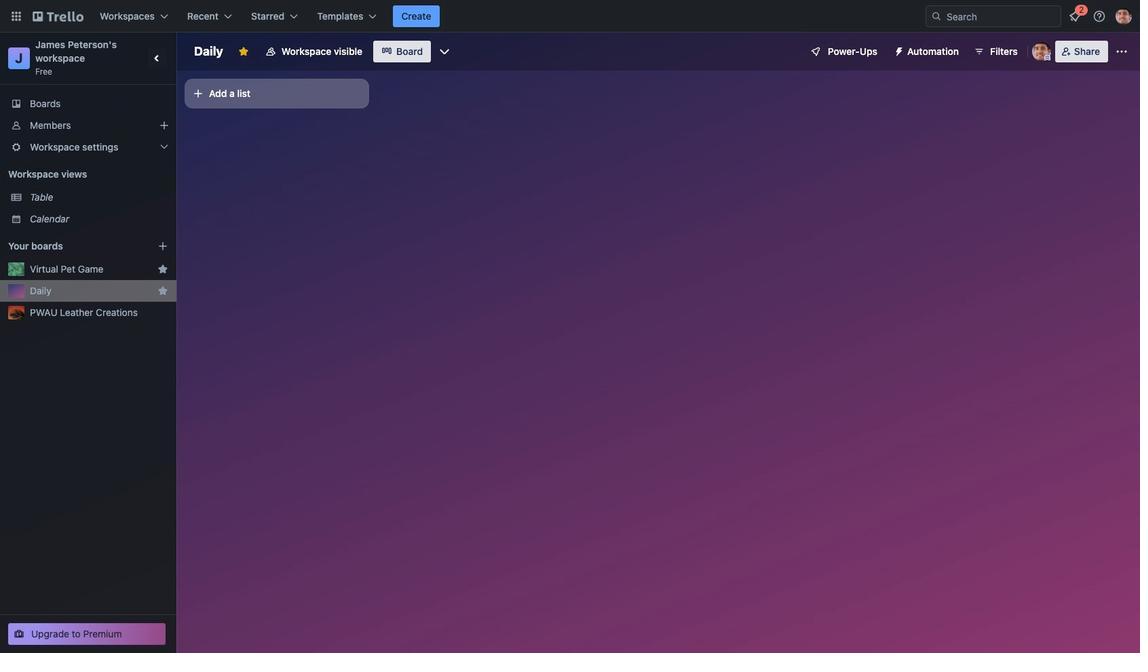 Task type: describe. For each thing, give the bounding box(es) containing it.
primary element
[[0, 0, 1140, 33]]

search image
[[931, 11, 942, 22]]

star or unstar board image
[[238, 46, 249, 57]]

Search field
[[942, 7, 1061, 26]]

this member is an admin of this board. image
[[1045, 55, 1051, 61]]

add board image
[[157, 241, 168, 252]]

2 starred icon image from the top
[[157, 286, 168, 297]]

your boards with 3 items element
[[8, 238, 137, 255]]

2 notifications image
[[1067, 8, 1083, 24]]



Task type: locate. For each thing, give the bounding box(es) containing it.
workspace navigation collapse icon image
[[148, 49, 167, 68]]

james peterson (jamespeterson93) image
[[1032, 42, 1051, 61]]

show menu image
[[1115, 45, 1129, 58]]

james peterson (jamespeterson93) image
[[1116, 8, 1132, 24]]

sm image
[[889, 41, 908, 60]]

back to home image
[[33, 5, 83, 27]]

1 starred icon image from the top
[[157, 264, 168, 275]]

1 vertical spatial starred icon image
[[157, 286, 168, 297]]

customize views image
[[438, 45, 452, 58]]

0 vertical spatial starred icon image
[[157, 264, 168, 275]]

Board name text field
[[187, 41, 230, 62]]

open information menu image
[[1093, 10, 1106, 23]]

starred icon image
[[157, 264, 168, 275], [157, 286, 168, 297]]



Task type: vqa. For each thing, say whether or not it's contained in the screenshot.
Archive link on the bottom of page
no



